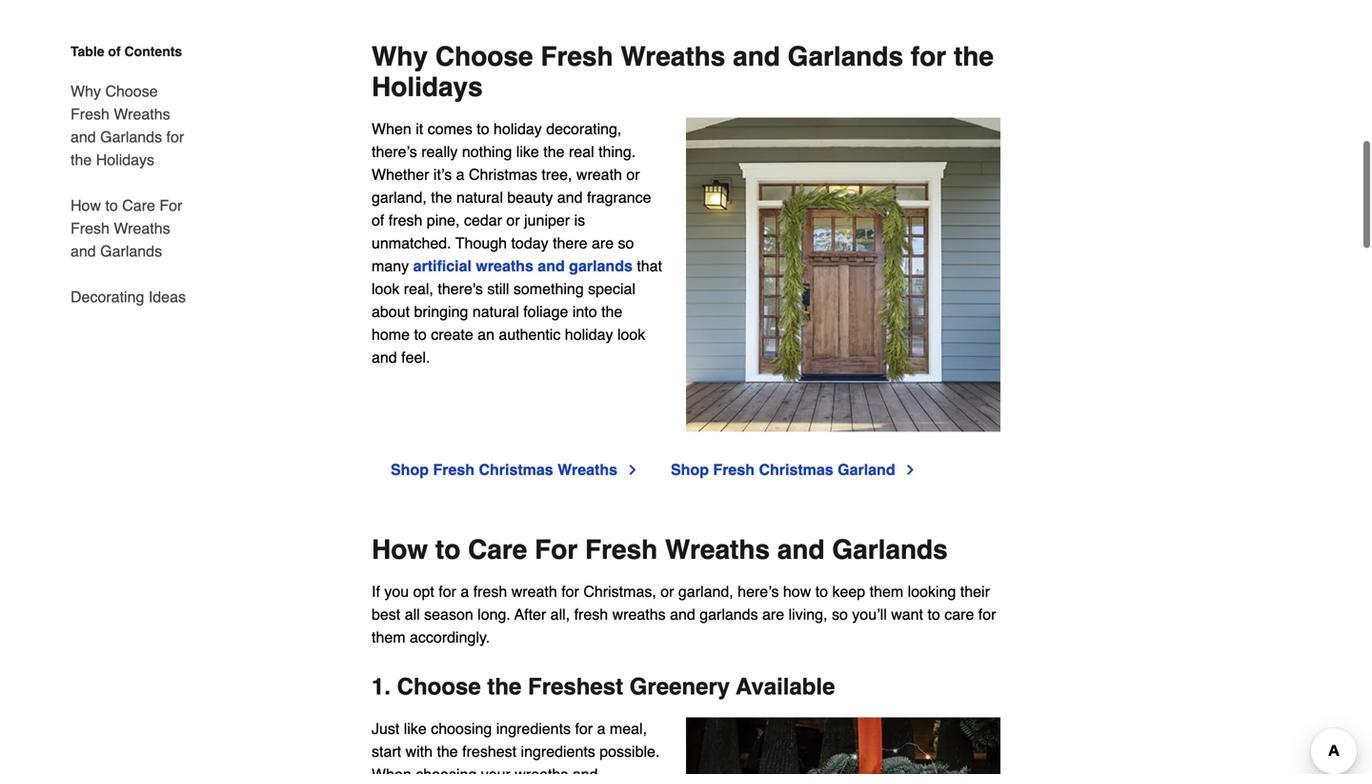 Task type: locate. For each thing, give the bounding box(es) containing it.
wreaths
[[476, 257, 534, 275], [612, 606, 666, 624], [515, 766, 568, 775]]

0 vertical spatial so
[[618, 235, 634, 252]]

0 vertical spatial wreaths
[[476, 257, 534, 275]]

natural
[[456, 189, 503, 206], [473, 303, 519, 321]]

why choose fresh wreaths and garlands for the holidays
[[372, 42, 994, 103], [71, 82, 184, 169]]

shop fresh christmas wreaths
[[391, 461, 618, 479]]

0 vertical spatial holiday
[[494, 120, 542, 138]]

holidays
[[372, 72, 483, 103], [96, 151, 154, 169]]

2 when from the top
[[372, 766, 412, 775]]

chevron right image
[[625, 463, 640, 478], [903, 463, 918, 478]]

pine,
[[427, 212, 460, 229]]

them down best on the bottom of page
[[372, 629, 406, 647]]

1.
[[372, 674, 391, 701]]

wreath down real
[[577, 166, 622, 184]]

foliage
[[523, 303, 568, 321]]

greenery
[[630, 674, 730, 701]]

0 vertical spatial care
[[122, 197, 155, 214]]

1 when from the top
[[372, 120, 412, 138]]

how up you
[[372, 535, 428, 566]]

0 horizontal spatial why
[[71, 82, 101, 100]]

comes
[[428, 120, 473, 138]]

1 horizontal spatial look
[[618, 326, 646, 344]]

christmas
[[469, 166, 538, 184], [479, 461, 553, 479], [759, 461, 834, 479]]

of right table
[[108, 44, 121, 59]]

garland,
[[372, 189, 427, 206], [678, 583, 734, 601]]

choose down table of contents
[[105, 82, 158, 100]]

a left meal,
[[597, 721, 606, 738]]

1 horizontal spatial holiday
[[565, 326, 613, 344]]

a woman hanging a fresh wreath on a black wood fence. image
[[686, 718, 1001, 775]]

1 shop from the left
[[391, 461, 429, 479]]

of
[[108, 44, 121, 59], [372, 212, 384, 229]]

chevron right image inside shop fresh christmas garland link
[[903, 463, 918, 478]]

or up fragrance
[[627, 166, 640, 184]]

1 horizontal spatial of
[[372, 212, 384, 229]]

nothing
[[462, 143, 512, 161]]

choose down accordingly.
[[397, 674, 481, 701]]

to up feel.
[[414, 326, 427, 344]]

2 vertical spatial wreaths
[[515, 766, 568, 775]]

best
[[372, 606, 401, 624]]

like up with
[[404, 721, 427, 738]]

wreaths right the your
[[515, 766, 568, 775]]

decorating
[[71, 288, 144, 306]]

possible.
[[600, 743, 660, 761]]

when
[[372, 120, 412, 138], [372, 766, 412, 775]]

0 horizontal spatial wreath
[[512, 583, 557, 601]]

1 vertical spatial are
[[762, 606, 785, 624]]

to up 'nothing'
[[477, 120, 490, 138]]

0 horizontal spatial garland,
[[372, 189, 427, 206]]

it's
[[434, 166, 452, 184]]

1 vertical spatial ingredients
[[521, 743, 595, 761]]

them
[[870, 583, 904, 601], [372, 629, 406, 647]]

1 horizontal spatial holidays
[[372, 72, 483, 103]]

1 horizontal spatial them
[[870, 583, 904, 601]]

0 horizontal spatial fresh
[[389, 212, 423, 229]]

a
[[456, 166, 465, 184], [461, 583, 469, 601], [597, 721, 606, 738]]

0 horizontal spatial how
[[71, 197, 101, 214]]

natural down still
[[473, 303, 519, 321]]

like right 'nothing'
[[516, 143, 539, 161]]

garlands up special
[[569, 257, 633, 275]]

holidays inside "link"
[[96, 151, 154, 169]]

how to care for fresh wreaths and garlands inside table of contents element
[[71, 197, 182, 260]]

christmas for shop fresh christmas wreaths
[[479, 461, 553, 479]]

1 horizontal spatial for
[[535, 535, 578, 566]]

so down fragrance
[[618, 235, 634, 252]]

juniper
[[524, 212, 570, 229]]

fresh right all,
[[574, 606, 608, 624]]

so
[[618, 235, 634, 252], [832, 606, 848, 624]]

2 vertical spatial a
[[597, 721, 606, 738]]

fresh up "long."
[[473, 583, 507, 601]]

1 vertical spatial them
[[372, 629, 406, 647]]

1 vertical spatial why
[[71, 82, 101, 100]]

holidays up the "it"
[[372, 72, 483, 103]]

artificial wreaths and garlands link
[[413, 257, 633, 275]]

to inside when it comes to holiday decorating, there's really nothing like the real thing. whether it's a christmas tree, wreath or garland, the natural beauty and fragrance of fresh pine, cedar or juniper is unmatched. though today there are so many
[[477, 120, 490, 138]]

wreath
[[577, 166, 622, 184], [512, 583, 557, 601]]

or right christmas,
[[661, 583, 674, 601]]

decorating ideas link
[[71, 274, 186, 309]]

or
[[627, 166, 640, 184], [506, 212, 520, 229], [661, 583, 674, 601]]

garland, inside when it comes to holiday decorating, there's really nothing like the real thing. whether it's a christmas tree, wreath or garland, the natural beauty and fragrance of fresh pine, cedar or juniper is unmatched. though today there are so many
[[372, 189, 427, 206]]

0 vertical spatial for
[[160, 197, 182, 214]]

natural inside that look real, there's still something special about bringing natural foliage into the home to create an authentic holiday look and feel.
[[473, 303, 519, 321]]

garlands inside "link"
[[100, 128, 162, 146]]

2 horizontal spatial fresh
[[574, 606, 608, 624]]

are
[[592, 235, 614, 252], [762, 606, 785, 624]]

0 vertical spatial garland,
[[372, 189, 427, 206]]

them up you'll
[[870, 583, 904, 601]]

1 vertical spatial wreath
[[512, 583, 557, 601]]

choose
[[435, 42, 533, 72], [105, 82, 158, 100], [397, 674, 481, 701]]

when up there's
[[372, 120, 412, 138]]

why down table
[[71, 82, 101, 100]]

for inside table of contents element
[[160, 197, 182, 214]]

1 vertical spatial garlands
[[700, 606, 758, 624]]

to down why choose fresh wreaths and garlands for the holidays "link" in the left of the page
[[105, 197, 118, 214]]

1 vertical spatial holidays
[[96, 151, 154, 169]]

something
[[514, 280, 584, 298]]

2 vertical spatial choose
[[397, 674, 481, 701]]

1 vertical spatial like
[[404, 721, 427, 738]]

1 horizontal spatial care
[[468, 535, 527, 566]]

look down the many
[[372, 280, 400, 298]]

1 vertical spatial of
[[372, 212, 384, 229]]

2 shop from the left
[[671, 461, 709, 479]]

when inside 'just like choosing ingredients for a meal, start with the freshest ingredients possible. when choosing your wreaths a'
[[372, 766, 412, 775]]

why
[[372, 42, 428, 72], [71, 82, 101, 100]]

1 horizontal spatial are
[[762, 606, 785, 624]]

that look real, there's still something special about bringing natural foliage into the home to create an authentic holiday look and feel.
[[372, 257, 662, 367]]

1 vertical spatial natural
[[473, 303, 519, 321]]

so inside if you opt for a fresh wreath for christmas, or garland, here's how to keep them looking their best all season long. after all, fresh wreaths and garlands are living, so you'll want to care for them accordingly.
[[832, 606, 848, 624]]

1. choose the freshest greenery available
[[372, 674, 835, 701]]

start
[[372, 743, 401, 761]]

and
[[733, 42, 780, 72], [71, 128, 96, 146], [557, 189, 583, 206], [71, 243, 96, 260], [538, 257, 565, 275], [372, 349, 397, 367], [778, 535, 825, 566], [670, 606, 696, 624]]

1 horizontal spatial chevron right image
[[903, 463, 918, 478]]

0 vertical spatial when
[[372, 120, 412, 138]]

ingredients
[[496, 721, 571, 738], [521, 743, 595, 761]]

1 vertical spatial when
[[372, 766, 412, 775]]

why inside why choose fresh wreaths and garlands for the holidays "link"
[[71, 82, 101, 100]]

bringing
[[414, 303, 468, 321]]

and inside when it comes to holiday decorating, there's really nothing like the real thing. whether it's a christmas tree, wreath or garland, the natural beauty and fragrance of fresh pine, cedar or juniper is unmatched. though today there are so many
[[557, 189, 583, 206]]

0 horizontal spatial holiday
[[494, 120, 542, 138]]

whether
[[372, 166, 429, 184]]

wreath up after on the left of page
[[512, 583, 557, 601]]

why choose fresh wreaths and garlands for the holidays link
[[71, 69, 198, 183]]

why up the "it"
[[372, 42, 428, 72]]

living,
[[789, 606, 828, 624]]

choose up comes
[[435, 42, 533, 72]]

0 vertical spatial choose
[[435, 42, 533, 72]]

how to care for fresh wreaths and garlands up decorating ideas link
[[71, 197, 182, 260]]

0 horizontal spatial are
[[592, 235, 614, 252]]

0 vertical spatial holidays
[[372, 72, 483, 103]]

an
[[478, 326, 495, 344]]

0 vertical spatial how
[[71, 197, 101, 214]]

0 vertical spatial how to care for fresh wreaths and garlands
[[71, 197, 182, 260]]

2 vertical spatial fresh
[[574, 606, 608, 624]]

how to care for fresh wreaths and garlands up christmas,
[[372, 535, 948, 566]]

0 horizontal spatial like
[[404, 721, 427, 738]]

1 horizontal spatial how
[[372, 535, 428, 566]]

garlands down here's on the bottom
[[700, 606, 758, 624]]

0 vertical spatial why
[[372, 42, 428, 72]]

ingredients down freshest
[[521, 743, 595, 761]]

1 horizontal spatial like
[[516, 143, 539, 161]]

holiday inside when it comes to holiday decorating, there's really nothing like the real thing. whether it's a christmas tree, wreath or garland, the natural beauty and fragrance of fresh pine, cedar or juniper is unmatched. though today there are so many
[[494, 120, 542, 138]]

1 vertical spatial care
[[468, 535, 527, 566]]

holiday up 'nothing'
[[494, 120, 542, 138]]

1 vertical spatial wreaths
[[612, 606, 666, 624]]

today
[[511, 235, 549, 252]]

keep
[[833, 583, 866, 601]]

with
[[406, 743, 433, 761]]

0 horizontal spatial how to care for fresh wreaths and garlands
[[71, 197, 182, 260]]

0 vertical spatial a
[[456, 166, 465, 184]]

0 vertical spatial of
[[108, 44, 121, 59]]

a up the season
[[461, 583, 469, 601]]

0 vertical spatial them
[[870, 583, 904, 601]]

1 vertical spatial holiday
[[565, 326, 613, 344]]

1 horizontal spatial garlands
[[700, 606, 758, 624]]

1 vertical spatial choose
[[105, 82, 158, 100]]

0 vertical spatial like
[[516, 143, 539, 161]]

holidays up how to care for fresh wreaths and garlands link
[[96, 151, 154, 169]]

like
[[516, 143, 539, 161], [404, 721, 427, 738]]

how inside table of contents element
[[71, 197, 101, 214]]

for up all,
[[535, 535, 578, 566]]

or up the today
[[506, 212, 520, 229]]

how
[[783, 583, 811, 601]]

wreaths inside why choose fresh wreaths and garlands for the holidays "link"
[[114, 105, 170, 123]]

look
[[372, 280, 400, 298], [618, 326, 646, 344]]

1 horizontal spatial how to care for fresh wreaths and garlands
[[372, 535, 948, 566]]

chevron right image inside shop fresh christmas wreaths link
[[625, 463, 640, 478]]

when it comes to holiday decorating, there's really nothing like the real thing. whether it's a christmas tree, wreath or garland, the natural beauty and fragrance of fresh pine, cedar or juniper is unmatched. though today there are so many
[[372, 120, 651, 275]]

1 horizontal spatial wreath
[[577, 166, 622, 184]]

and inside that look real, there's still something special about bringing natural foliage into the home to create an authentic holiday look and feel.
[[372, 349, 397, 367]]

0 vertical spatial are
[[592, 235, 614, 252]]

garland, left here's on the bottom
[[678, 583, 734, 601]]

choosing down with
[[416, 766, 477, 775]]

a inside when it comes to holiday decorating, there's really nothing like the real thing. whether it's a christmas tree, wreath or garland, the natural beauty and fragrance of fresh pine, cedar or juniper is unmatched. though today there are so many
[[456, 166, 465, 184]]

garlands inside if you opt for a fresh wreath for christmas, or garland, here's how to keep them looking their best all season long. after all, fresh wreaths and garlands are living, so you'll want to care for them accordingly.
[[700, 606, 758, 624]]

0 vertical spatial fresh
[[389, 212, 423, 229]]

if you opt for a fresh wreath for christmas, or garland, here's how to keep them looking their best all season long. after all, fresh wreaths and garlands are living, so you'll want to care for them accordingly.
[[372, 583, 996, 647]]

0 horizontal spatial so
[[618, 235, 634, 252]]

0 vertical spatial or
[[627, 166, 640, 184]]

for
[[160, 197, 182, 214], [535, 535, 578, 566]]

1 chevron right image from the left
[[625, 463, 640, 478]]

is
[[574, 212, 585, 229]]

how to care for fresh wreaths and garlands link
[[71, 183, 198, 274]]

want
[[891, 606, 924, 624]]

real
[[569, 143, 594, 161]]

are inside when it comes to holiday decorating, there's really nothing like the real thing. whether it's a christmas tree, wreath or garland, the natural beauty and fragrance of fresh pine, cedar or juniper is unmatched. though today there are so many
[[592, 235, 614, 252]]

for down why choose fresh wreaths and garlands for the holidays "link" in the left of the page
[[160, 197, 182, 214]]

a right it's
[[456, 166, 465, 184]]

garland, down whether
[[372, 189, 427, 206]]

when down start
[[372, 766, 412, 775]]

1 vertical spatial garland,
[[678, 583, 734, 601]]

fresh
[[389, 212, 423, 229], [473, 583, 507, 601], [574, 606, 608, 624]]

care up "long."
[[468, 535, 527, 566]]

0 horizontal spatial care
[[122, 197, 155, 214]]

natural up cedar
[[456, 189, 503, 206]]

and inside why choose fresh wreaths and garlands for the holidays "link"
[[71, 128, 96, 146]]

1 horizontal spatial garland,
[[678, 583, 734, 601]]

real,
[[404, 280, 434, 298]]

0 vertical spatial look
[[372, 280, 400, 298]]

0 horizontal spatial holidays
[[96, 151, 154, 169]]

for inside "link"
[[166, 128, 184, 146]]

0 horizontal spatial for
[[160, 197, 182, 214]]

1 vertical spatial how
[[372, 535, 428, 566]]

it
[[416, 120, 423, 138]]

holiday
[[494, 120, 542, 138], [565, 326, 613, 344]]

1 horizontal spatial shop
[[671, 461, 709, 479]]

choosing
[[431, 721, 492, 738], [416, 766, 477, 775]]

1 horizontal spatial so
[[832, 606, 848, 624]]

shop for shop fresh christmas garland
[[671, 461, 709, 479]]

wreaths up still
[[476, 257, 534, 275]]

0 horizontal spatial why choose fresh wreaths and garlands for the holidays
[[71, 82, 184, 169]]

when inside when it comes to holiday decorating, there's really nothing like the real thing. whether it's a christmas tree, wreath or garland, the natural beauty and fragrance of fresh pine, cedar or juniper is unmatched. though today there are so many
[[372, 120, 412, 138]]

though
[[455, 235, 507, 252]]

look down special
[[618, 326, 646, 344]]

0 horizontal spatial shop
[[391, 461, 429, 479]]

care down why choose fresh wreaths and garlands for the holidays "link" in the left of the page
[[122, 197, 155, 214]]

0 vertical spatial ingredients
[[496, 721, 571, 738]]

holiday down into
[[565, 326, 613, 344]]

ingredients up freshest
[[496, 721, 571, 738]]

of up unmatched.
[[372, 212, 384, 229]]

are down here's on the bottom
[[762, 606, 785, 624]]

2 vertical spatial or
[[661, 583, 674, 601]]

1 vertical spatial fresh
[[473, 583, 507, 601]]

are right the there at the top
[[592, 235, 614, 252]]

fresh up unmatched.
[[389, 212, 423, 229]]

their
[[961, 583, 990, 601]]

0 vertical spatial natural
[[456, 189, 503, 206]]

0 horizontal spatial or
[[506, 212, 520, 229]]

1 vertical spatial a
[[461, 583, 469, 601]]

choose for when
[[435, 42, 533, 72]]

choosing up freshest
[[431, 721, 492, 738]]

to
[[477, 120, 490, 138], [105, 197, 118, 214], [414, 326, 427, 344], [435, 535, 461, 566], [816, 583, 828, 601], [928, 606, 940, 624]]

there's
[[438, 280, 483, 298]]

1 vertical spatial so
[[832, 606, 848, 624]]

0 vertical spatial wreath
[[577, 166, 622, 184]]

0 horizontal spatial chevron right image
[[625, 463, 640, 478]]

there
[[553, 235, 588, 252]]

wreaths inside if you opt for a fresh wreath for christmas, or garland, here's how to keep them looking their best all season long. after all, fresh wreaths and garlands are living, so you'll want to care for them accordingly.
[[612, 606, 666, 624]]

how down why choose fresh wreaths and garlands for the holidays "link" in the left of the page
[[71, 197, 101, 214]]

care
[[122, 197, 155, 214], [468, 535, 527, 566]]

choose inside why choose fresh wreaths and garlands for the holidays "link"
[[105, 82, 158, 100]]

to right how
[[816, 583, 828, 601]]

wreaths down christmas,
[[612, 606, 666, 624]]

1 vertical spatial how to care for fresh wreaths and garlands
[[372, 535, 948, 566]]

looking
[[908, 583, 956, 601]]

0 horizontal spatial garlands
[[569, 257, 633, 275]]

fragrance
[[587, 189, 651, 206]]

like inside when it comes to holiday decorating, there's really nothing like the real thing. whether it's a christmas tree, wreath or garland, the natural beauty and fragrance of fresh pine, cedar or juniper is unmatched. though today there are so many
[[516, 143, 539, 161]]

accordingly.
[[410, 629, 490, 647]]

or inside if you opt for a fresh wreath for christmas, or garland, here's how to keep them looking their best all season long. after all, fresh wreaths and garlands are living, so you'll want to care for them accordingly.
[[661, 583, 674, 601]]

wreaths inside 'just like choosing ingredients for a meal, start with the freshest ingredients possible. when choosing your wreaths a'
[[515, 766, 568, 775]]

freshest
[[462, 743, 517, 761]]

1 horizontal spatial fresh
[[473, 583, 507, 601]]

contents
[[124, 44, 182, 59]]

how
[[71, 197, 101, 214], [372, 535, 428, 566]]

so down keep
[[832, 606, 848, 624]]

2 chevron right image from the left
[[903, 463, 918, 478]]

for
[[911, 42, 947, 72], [166, 128, 184, 146], [439, 583, 456, 601], [562, 583, 579, 601], [979, 606, 996, 624], [575, 721, 593, 738]]

of inside when it comes to holiday decorating, there's really nothing like the real thing. whether it's a christmas tree, wreath or garland, the natural beauty and fragrance of fresh pine, cedar or juniper is unmatched. though today there are so many
[[372, 212, 384, 229]]

2 horizontal spatial or
[[661, 583, 674, 601]]



Task type: describe. For each thing, give the bounding box(es) containing it.
many
[[372, 257, 409, 275]]

thing.
[[599, 143, 636, 161]]

a fresh garland hanging around the front door of a craftsman-style home. image
[[686, 118, 1001, 432]]

like inside 'just like choosing ingredients for a meal, start with the freshest ingredients possible. when choosing your wreaths a'
[[404, 721, 427, 738]]

0 horizontal spatial of
[[108, 44, 121, 59]]

to inside that look real, there's still something special about bringing natural foliage into the home to create an authentic holiday look and feel.
[[414, 326, 427, 344]]

home
[[372, 326, 410, 344]]

decorating,
[[546, 120, 622, 138]]

care
[[945, 606, 974, 624]]

shop fresh christmas wreaths link
[[391, 459, 640, 482]]

choose for just
[[397, 674, 481, 701]]

fresh inside when it comes to holiday decorating, there's really nothing like the real thing. whether it's a christmas tree, wreath or garland, the natural beauty and fragrance of fresh pine, cedar or juniper is unmatched. though today there are so many
[[389, 212, 423, 229]]

your
[[481, 766, 511, 775]]

meal,
[[610, 721, 647, 738]]

the inside "link"
[[71, 151, 92, 169]]

wreaths inside shop fresh christmas wreaths link
[[558, 461, 618, 479]]

just like choosing ingredients for a meal, start with the freshest ingredients possible. when choosing your wreaths a
[[372, 721, 661, 775]]

cedar
[[464, 212, 502, 229]]

opt
[[413, 583, 434, 601]]

1 horizontal spatial why choose fresh wreaths and garlands for the holidays
[[372, 42, 994, 103]]

there's
[[372, 143, 417, 161]]

chevron right image for shop fresh christmas garland
[[903, 463, 918, 478]]

all
[[405, 606, 420, 624]]

table of contents element
[[55, 42, 198, 309]]

1 horizontal spatial or
[[627, 166, 640, 184]]

the inside that look real, there's still something special about bringing natural foliage into the home to create an authentic holiday look and feel.
[[601, 303, 623, 321]]

christmas inside when it comes to holiday decorating, there's really nothing like the real thing. whether it's a christmas tree, wreath or garland, the natural beauty and fragrance of fresh pine, cedar or juniper is unmatched. though today there are so many
[[469, 166, 538, 184]]

just
[[372, 721, 400, 738]]

1 horizontal spatial why
[[372, 42, 428, 72]]

shop for shop fresh christmas wreaths
[[391, 461, 429, 479]]

fresh inside "link"
[[71, 105, 110, 123]]

artificial wreaths and garlands
[[413, 257, 633, 275]]

why choose fresh wreaths and garlands for the holidays inside why choose fresh wreaths and garlands for the holidays "link"
[[71, 82, 184, 169]]

into
[[573, 303, 597, 321]]

0 vertical spatial garlands
[[569, 257, 633, 275]]

0 horizontal spatial look
[[372, 280, 400, 298]]

about
[[372, 303, 410, 321]]

wreath inside when it comes to holiday decorating, there's really nothing like the real thing. whether it's a christmas tree, wreath or garland, the natural beauty and fragrance of fresh pine, cedar or juniper is unmatched. though today there are so many
[[577, 166, 622, 184]]

shop fresh christmas garland link
[[671, 459, 918, 482]]

season
[[424, 606, 473, 624]]

decorating ideas
[[71, 288, 186, 306]]

still
[[487, 280, 509, 298]]

table of contents
[[71, 44, 182, 59]]

chevron right image for shop fresh christmas wreaths
[[625, 463, 640, 478]]

freshest
[[528, 674, 623, 701]]

a inside if you opt for a fresh wreath for christmas, or garland, here's how to keep them looking their best all season long. after all, fresh wreaths and garlands are living, so you'll want to care for them accordingly.
[[461, 583, 469, 601]]

are inside if you opt for a fresh wreath for christmas, or garland, here's how to keep them looking their best all season long. after all, fresh wreaths and garlands are living, so you'll want to care for them accordingly.
[[762, 606, 785, 624]]

holiday inside that look real, there's still something special about bringing natural foliage into the home to create an authentic holiday look and feel.
[[565, 326, 613, 344]]

artificial
[[413, 257, 472, 275]]

ideas
[[149, 288, 186, 306]]

after
[[515, 606, 546, 624]]

you
[[384, 583, 409, 601]]

table
[[71, 44, 104, 59]]

feel.
[[401, 349, 430, 367]]

garland
[[838, 461, 896, 479]]

available
[[736, 674, 835, 701]]

christmas,
[[584, 583, 656, 601]]

all,
[[551, 606, 570, 624]]

christmas for shop fresh christmas garland
[[759, 461, 834, 479]]

unmatched.
[[372, 235, 451, 252]]

wreath inside if you opt for a fresh wreath for christmas, or garland, here's how to keep them looking their best all season long. after all, fresh wreaths and garlands are living, so you'll want to care for them accordingly.
[[512, 583, 557, 601]]

wreaths inside how to care for fresh wreaths and garlands
[[114, 220, 170, 237]]

1 vertical spatial look
[[618, 326, 646, 344]]

0 vertical spatial choosing
[[431, 721, 492, 738]]

to down looking
[[928, 606, 940, 624]]

if
[[372, 583, 380, 601]]

create
[[431, 326, 473, 344]]

and inside how to care for fresh wreaths and garlands
[[71, 243, 96, 260]]

to up the season
[[435, 535, 461, 566]]

beauty
[[507, 189, 553, 206]]

you'll
[[852, 606, 887, 624]]

a inside 'just like choosing ingredients for a meal, start with the freshest ingredients possible. when choosing your wreaths a'
[[597, 721, 606, 738]]

garland, inside if you opt for a fresh wreath for christmas, or garland, here's how to keep them looking their best all season long. after all, fresh wreaths and garlands are living, so you'll want to care for them accordingly.
[[678, 583, 734, 601]]

that
[[637, 257, 662, 275]]

to inside how to care for fresh wreaths and garlands
[[105, 197, 118, 214]]

0 horizontal spatial them
[[372, 629, 406, 647]]

1 vertical spatial choosing
[[416, 766, 477, 775]]

long.
[[478, 606, 511, 624]]

care inside table of contents element
[[122, 197, 155, 214]]

special
[[588, 280, 636, 298]]

shop fresh christmas garland
[[671, 461, 896, 479]]

1 vertical spatial for
[[535, 535, 578, 566]]

for inside 'just like choosing ingredients for a meal, start with the freshest ingredients possible. when choosing your wreaths a'
[[575, 721, 593, 738]]

tree,
[[542, 166, 572, 184]]

1 vertical spatial or
[[506, 212, 520, 229]]

and inside if you opt for a fresh wreath for christmas, or garland, here's how to keep them looking their best all season long. after all, fresh wreaths and garlands are living, so you'll want to care for them accordingly.
[[670, 606, 696, 624]]

the inside 'just like choosing ingredients for a meal, start with the freshest ingredients possible. when choosing your wreaths a'
[[437, 743, 458, 761]]

natural inside when it comes to holiday decorating, there's really nothing like the real thing. whether it's a christmas tree, wreath or garland, the natural beauty and fragrance of fresh pine, cedar or juniper is unmatched. though today there are so many
[[456, 189, 503, 206]]

authentic
[[499, 326, 561, 344]]

here's
[[738, 583, 779, 601]]

really
[[421, 143, 458, 161]]

so inside when it comes to holiday decorating, there's really nothing like the real thing. whether it's a christmas tree, wreath or garland, the natural beauty and fragrance of fresh pine, cedar or juniper is unmatched. though today there are so many
[[618, 235, 634, 252]]



Task type: vqa. For each thing, say whether or not it's contained in the screenshot.
leftmost cooker
no



